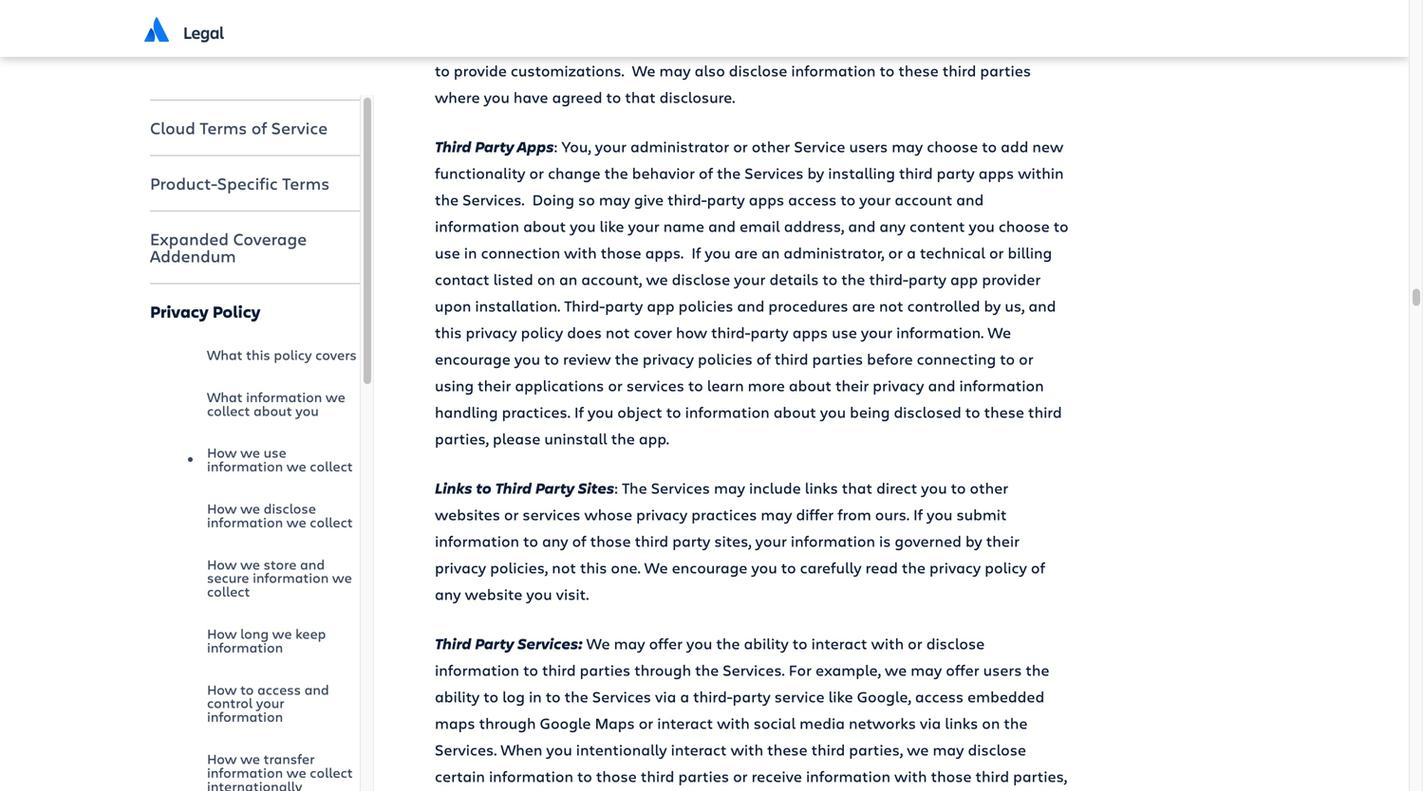 Task type: vqa. For each thing, say whether or not it's contained in the screenshot.
'source'
no



Task type: locate. For each thing, give the bounding box(es) containing it.
uninstall
[[544, 429, 607, 449]]

0 horizontal spatial on
[[537, 269, 555, 289]]

third for apps
[[435, 136, 471, 156]]

1 horizontal spatial services.
[[723, 660, 785, 681]]

apps down add
[[979, 163, 1014, 183]]

any left website
[[435, 584, 461, 605]]

information down when
[[489, 767, 574, 787]]

with up account, at the top of the page
[[564, 242, 597, 263]]

how
[[207, 444, 237, 462], [207, 499, 237, 518], [207, 555, 237, 574], [207, 625, 237, 643], [207, 681, 237, 699], [207, 750, 237, 769]]

0 vertical spatial in
[[464, 242, 477, 263]]

and inside how to access and control your information
[[304, 681, 329, 699]]

how for how long we keep information
[[207, 625, 237, 643]]

parties inside : you, your administrator or other service users may choose to add new functionality or change the behavior of the services by installing third party apps within the services.  doing so may give third-party apps access to your account and information about you like your name and email address, and any content you choose to use in connection with those apps.  if you are an administrator, or a technical or billing contact listed on an account, we disclose your details to the third-party app provider upon installation. third-party app policies and procedures are not controlled by us, and this privacy policy does not cover how third-party apps use your information. we encourage you to review the privacy policies of third parties before connecting to or using their applications or services to learn more about their privacy and information handling practices. if you object to information about you being disclosed to these third parties, please uninstall the app.
[[812, 349, 863, 369]]

3 how from the top
[[207, 555, 237, 574]]

1 horizontal spatial like
[[829, 687, 853, 707]]

interact
[[812, 634, 868, 654], [657, 713, 713, 734], [671, 740, 727, 760]]

1 vertical spatial party
[[535, 478, 575, 498]]

third party services:
[[435, 634, 583, 654]]

1 horizontal spatial choose
[[999, 216, 1050, 236]]

services inside : the services may include links that direct you to other websites or services whose privacy practices may differ from ours. if you submit information to any of those third party sites, your information is governed by their privacy policies, not this one. we encourage you to carefully read the privacy policy of any website you visit.
[[651, 478, 710, 498]]

websites
[[435, 505, 500, 525]]

your inside : the services may include links that direct you to other websites or services whose privacy practices may differ from ours. if you submit information to any of those third party sites, your information is governed by their privacy policies, not this one. we encourage you to carefully read the privacy policy of any website you visit.
[[756, 531, 787, 552]]

1 vertical spatial offer
[[946, 660, 980, 681]]

services
[[745, 163, 804, 183], [651, 478, 710, 498], [592, 687, 651, 707]]

1 horizontal spatial we
[[645, 558, 668, 578]]

1 vertical spatial services
[[523, 505, 581, 525]]

interact up intentionally
[[657, 713, 713, 734]]

collect up how we store and secure information we collect "link"
[[310, 513, 353, 532]]

0 horizontal spatial not
[[552, 558, 576, 578]]

0 vertical spatial encourage
[[435, 349, 511, 369]]

: left you,
[[554, 136, 558, 156]]

how for how we transfer information we collect internationally
[[207, 750, 237, 769]]

addendum
[[150, 245, 236, 267]]

how left store
[[207, 555, 237, 574]]

1 vertical spatial parties,
[[849, 740, 903, 760]]

1 horizontal spatial service
[[794, 136, 846, 156]]

controlled
[[907, 296, 980, 316]]

users inside : you, your administrator or other service users may choose to add new functionality or change the behavior of the services by installing third party apps within the services.  doing so may give third-party apps access to your account and information about you like your name and email address, and any content you choose to use in connection with those apps.  if you are an administrator, or a technical or billing contact listed on an account, we disclose your details to the third-party app provider upon installation. third-party app policies and procedures are not controlled by us, and this privacy policy does not cover how third-party apps use your information. we encourage you to review the privacy policies of third parties before connecting to or using their applications or services to learn more about their privacy and information handling practices. if you object to information about you being disclosed to these third parties, please uninstall the app.
[[849, 136, 888, 156]]

their down submit
[[986, 531, 1020, 552]]

2 what from the top
[[207, 388, 243, 406]]

: inside : the services may include links that direct you to other websites or services whose privacy practices may differ from ours. if you submit information to any of those third party sites, your information is governed by their privacy policies, not this one. we encourage you to carefully read the privacy policy of any website you visit.
[[614, 478, 618, 498]]

1 horizontal spatial a
[[907, 242, 916, 263]]

0 vertical spatial through
[[635, 660, 691, 681]]

we right services: at bottom left
[[587, 634, 610, 654]]

coverage
[[233, 228, 307, 250]]

policy inside : you, your administrator or other service users may choose to add new functionality or change the behavior of the services by installing third party apps within the services.  doing so may give third-party apps access to your account and information about you like your name and email address, and any content you choose to use in connection with those apps.  if you are an administrator, or a technical or billing contact listed on an account, we disclose your details to the third-party app provider upon installation. third-party app policies and procedures are not controlled by us, and this privacy policy does not cover how third-party apps use your information. we encourage you to review the privacy policies of third parties before connecting to or using their applications or services to learn more about their privacy and information handling practices. if you object to information about you being disclosed to these third parties, please uninstall the app.
[[521, 322, 563, 343]]

third
[[435, 136, 471, 156], [495, 478, 532, 498], [435, 634, 471, 654]]

1 vertical spatial if
[[574, 402, 584, 422]]

0 vertical spatial are
[[735, 242, 758, 263]]

interact right intentionally
[[671, 740, 727, 760]]

0 horizontal spatial services
[[523, 505, 581, 525]]

0 horizontal spatial in
[[464, 242, 477, 263]]

with inside : you, your administrator or other service users may choose to add new functionality or change the behavior of the services by installing third party apps within the services.  doing so may give third-party apps access to your account and information about you like your name and email address, and any content you choose to use in connection with those apps.  if you are an administrator, or a technical or billing contact listed on an account, we disclose your details to the third-party app provider upon installation. third-party app policies and procedures are not controlled by us, and this privacy policy does not cover how third-party apps use your information. we encourage you to review the privacy policies of third parties before connecting to or using their applications or services to learn more about their privacy and information handling practices. if you object to information about you being disclosed to these third parties, please uninstall the app.
[[564, 242, 597, 263]]

1 horizontal spatial app
[[951, 269, 978, 289]]

information up keep
[[253, 569, 329, 587]]

their
[[478, 375, 511, 396], [836, 375, 869, 396], [986, 531, 1020, 552]]

about up how we use information we collect
[[254, 401, 292, 420]]

or left technical
[[888, 242, 903, 263]]

like
[[600, 216, 624, 236], [829, 687, 853, 707]]

2 vertical spatial if
[[913, 505, 923, 525]]

and down keep
[[304, 681, 329, 699]]

0 horizontal spatial we
[[587, 634, 610, 654]]

if right 'ours.'
[[913, 505, 923, 525]]

like inside : you, your administrator or other service users may choose to add new functionality or change the behavior of the services by installing third party apps within the services.  doing so may give third-party apps access to your account and information about you like your name and email address, and any content you choose to use in connection with those apps.  if you are an administrator, or a technical or billing contact listed on an account, we disclose your details to the third-party app provider upon installation. third-party app policies and procedures are not controlled by us, and this privacy policy does not cover how third-party apps use your information. we encourage you to review the privacy policies of third parties before connecting to or using their applications or services to learn more about their privacy and information handling practices. if you object to information about you being disclosed to these third parties, please uninstall the app.
[[600, 216, 624, 236]]

how for how we disclose information we collect
[[207, 499, 237, 518]]

store
[[264, 555, 297, 574]]

we may offer you the ability to interact with or disclose information to third parties through the services. for example, we may offer users the ability to log in to the services via a third-party service like google, access embedded maps through google maps or interact with social media networks via links on the services. when you intentionally interact with these third parties, we may disclose certain information to those third parties or receive information with those third par
[[435, 634, 1067, 792]]

how inside how we use information we collect
[[207, 444, 237, 462]]

0 vertical spatial interact
[[812, 634, 868, 654]]

1 horizontal spatial if
[[691, 242, 701, 263]]

2 vertical spatial we
[[587, 634, 610, 654]]

apps
[[518, 136, 554, 156]]

certain
[[435, 767, 485, 787]]

by
[[808, 163, 824, 183], [984, 296, 1001, 316], [966, 531, 983, 552]]

in up contact
[[464, 242, 477, 263]]

party down website
[[475, 634, 514, 654]]

via up intentionally
[[655, 687, 676, 707]]

in
[[464, 242, 477, 263], [529, 687, 542, 707]]

third for services:
[[435, 634, 471, 654]]

0 vertical spatial :
[[554, 136, 558, 156]]

billing
[[1008, 242, 1052, 263]]

2 vertical spatial third
[[435, 634, 471, 654]]

a inside : you, your administrator or other service users may choose to add new functionality or change the behavior of the services by installing third party apps within the services.  doing so may give third-party apps access to your account and information about you like your name and email address, and any content you choose to use in connection with those apps.  if you are an administrator, or a technical or billing contact listed on an account, we disclose your details to the third-party app provider upon installation. third-party app policies and procedures are not controlled by us, and this privacy policy does not cover how third-party apps use your information. we encourage you to review the privacy policies of third parties before connecting to or using their applications or services to learn more about their privacy and information handling practices. if you object to information about you being disclosed to these third parties, please uninstall the app.
[[907, 242, 916, 263]]

us,
[[1005, 296, 1025, 316]]

1 horizontal spatial services
[[627, 375, 685, 396]]

how inside how long we keep information
[[207, 625, 237, 643]]

1 vertical spatial :
[[614, 478, 618, 498]]

and right store
[[300, 555, 325, 574]]

details
[[770, 269, 819, 289]]

1 how from the top
[[207, 444, 237, 462]]

we inside : you, your administrator or other service users may choose to add new functionality or change the behavior of the services by installing third party apps within the services.  doing so may give third-party apps access to your account and information about you like your name and email address, and any content you choose to use in connection with those apps.  if you are an administrator, or a technical or billing contact listed on an account, we disclose your details to the third-party app provider upon installation. third-party app policies and procedures are not controlled by us, and this privacy policy does not cover how third-party apps use your information. we encourage you to review the privacy policies of third parties before connecting to or using their applications or services to learn more about their privacy and information handling practices. if you object to information about you being disclosed to these third parties, please uninstall the app.
[[988, 322, 1011, 343]]

you,
[[562, 136, 591, 156]]

use inside how we use information we collect
[[264, 444, 286, 462]]

1 vertical spatial on
[[982, 713, 1000, 734]]

0 horizontal spatial terms
[[200, 117, 247, 139]]

how inside how we disclose information we collect
[[207, 499, 237, 518]]

to down how long we keep information
[[240, 681, 254, 699]]

0 vertical spatial not
[[879, 296, 904, 316]]

this inside the what this policy covers link
[[246, 346, 270, 364]]

information down control
[[207, 764, 283, 782]]

how we use information we collect link
[[207, 432, 360, 488]]

other inside : you, your administrator or other service users may choose to add new functionality or change the behavior of the services by installing third party apps within the services.  doing so may give third-party apps access to your account and information about you like your name and email address, and any content you choose to use in connection with those apps.  if you are an administrator, or a technical or billing contact listed on an account, we disclose your details to the third-party app provider upon installation. third-party app policies and procedures are not controlled by us, and this privacy policy does not cover how third-party apps use your information. we encourage you to review the privacy policies of third parties before connecting to or using their applications or services to learn more about their privacy and information handling practices. if you object to information about you being disclosed to these third parties, please uninstall the app.
[[752, 136, 790, 156]]

collect inside how we store and secure information we collect
[[207, 583, 250, 601]]

collect for how we transfer information we collect internationally
[[310, 764, 353, 782]]

using
[[435, 375, 474, 396]]

if inside : the services may include links that direct you to other websites or services whose privacy practices may differ from ours. if you submit information to any of those third party sites, your information is governed by their privacy policies, not this one. we encourage you to carefully read the privacy policy of any website you visit.
[[913, 505, 923, 525]]

we right account, at the top of the page
[[646, 269, 668, 289]]

information up how we disclose information we collect
[[207, 457, 283, 476]]

information inside how we store and secure information we collect
[[253, 569, 329, 587]]

1 horizontal spatial their
[[836, 375, 869, 396]]

how we transfer information we collect internationally link
[[207, 739, 360, 792]]

: inside : you, your administrator or other service users may choose to add new functionality or change the behavior of the services by installing third party apps within the services.  doing so may give third-party apps access to your account and information about you like your name and email address, and any content you choose to use in connection with those apps.  if you are an administrator, or a technical or billing contact listed on an account, we disclose your details to the third-party app provider upon installation. third-party app policies and procedures are not controlled by us, and this privacy policy does not cover how third-party apps use your information. we encourage you to review the privacy policies of third parties before connecting to or using their applications or services to learn more about their privacy and information handling practices. if you object to information about you being disclosed to these third parties, please uninstall the app.
[[554, 136, 558, 156]]

: the services may include links that direct you to other websites or services whose privacy practices may differ from ours. if you submit information to any of those third party sites, your information is governed by their privacy policies, not this one. we encourage you to carefully read the privacy policy of any website you visit.
[[435, 478, 1045, 605]]

1 vertical spatial we
[[645, 558, 668, 578]]

disclose
[[672, 269, 730, 289], [264, 499, 316, 518], [926, 634, 985, 654], [968, 740, 1026, 760]]

2 horizontal spatial policy
[[985, 558, 1027, 578]]

service up product-specific terms link
[[271, 117, 328, 139]]

read
[[866, 558, 898, 578]]

collect for how we use information we collect
[[310, 457, 353, 476]]

information inside what information we collect about you
[[246, 388, 322, 406]]

information inside how long we keep information
[[207, 638, 283, 657]]

via
[[655, 687, 676, 707], [920, 713, 941, 734]]

services inside we may offer you the ability to interact with or disclose information to third parties through the services. for example, we may offer users the ability to log in to the services via a third-party service like google, access embedded maps through google maps or interact with social media networks via links on the services. when you intentionally interact with these third parties, we may disclose certain information to those third parties or receive information with those third par
[[592, 687, 651, 707]]

1 vertical spatial parties
[[580, 660, 631, 681]]

third
[[899, 163, 933, 183], [775, 349, 809, 369], [1028, 402, 1062, 422], [635, 531, 669, 552], [542, 660, 576, 681], [811, 740, 845, 760], [641, 767, 675, 787], [976, 767, 1009, 787]]

parties, inside : you, your administrator or other service users may choose to add new functionality or change the behavior of the services by installing third party apps within the services.  doing so may give third-party apps access to your account and information about you like your name and email address, and any content you choose to use in connection with those apps.  if you are an administrator, or a technical or billing contact listed on an account, we disclose your details to the third-party app provider upon installation. third-party app policies and procedures are not controlled by us, and this privacy policy does not cover how third-party apps use your information. we encourage you to review the privacy policies of third parties before connecting to or using their applications or services to learn more about their privacy and information handling practices. if you object to information about you being disclosed to these third parties, please uninstall the app.
[[435, 429, 489, 449]]

disclosed
[[894, 402, 962, 422]]

5 how from the top
[[207, 681, 237, 699]]

services. left for
[[723, 660, 785, 681]]

how inside "how we transfer information we collect internationally"
[[207, 750, 237, 769]]

encourage up using
[[435, 349, 511, 369]]

or down us,
[[1019, 349, 1034, 369]]

account
[[895, 189, 953, 210]]

2 vertical spatial use
[[264, 444, 286, 462]]

2 vertical spatial policy
[[985, 558, 1027, 578]]

1 vertical spatial by
[[984, 296, 1001, 316]]

information up control
[[207, 638, 283, 657]]

include
[[749, 478, 801, 498]]

about inside what information we collect about you
[[254, 401, 292, 420]]

information down websites
[[435, 531, 519, 552]]

this down privacy policy link on the top of page
[[246, 346, 270, 364]]

privacy down the
[[636, 505, 688, 525]]

you inside what information we collect about you
[[296, 401, 319, 420]]

how we disclose information we collect
[[207, 499, 353, 532]]

collect inside "how we transfer information we collect internationally"
[[310, 764, 353, 782]]

information inside "how we transfer information we collect internationally"
[[207, 764, 283, 782]]

collect inside how we use information we collect
[[310, 457, 353, 476]]

change
[[548, 163, 601, 183]]

parties left before
[[812, 349, 863, 369]]

those inside : you, your administrator or other service users may choose to add new functionality or change the behavior of the services by installing third party apps within the services.  doing so may give third-party apps access to your account and information about you like your name and email address, and any content you choose to use in connection with those apps.  if you are an administrator, or a technical or billing contact listed on an account, we disclose your details to the third-party app provider upon installation. third-party app policies and procedures are not controlled by us, and this privacy policy does not cover how third-party apps use your information. we encourage you to review the privacy policies of third parties before connecting to or using their applications or services to learn more about their privacy and information handling practices. if you object to information about you being disclosed to these third parties, please uninstall the app.
[[601, 242, 641, 263]]

1 vertical spatial these
[[767, 740, 808, 760]]

0 vertical spatial on
[[537, 269, 555, 289]]

2 how from the top
[[207, 499, 237, 518]]

address,
[[784, 216, 844, 236]]

these inside : you, your administrator or other service users may choose to add new functionality or change the behavior of the services by installing third party apps within the services.  doing so may give third-party apps access to your account and information about you like your name and email address, and any content you choose to use in connection with those apps.  if you are an administrator, or a technical or billing contact listed on an account, we disclose your details to the third-party app provider upon installation. third-party app policies and procedures are not controlled by us, and this privacy policy does not cover how third-party apps use your information. we encourage you to review the privacy policies of third parties before connecting to or using their applications or services to learn more about their privacy and information handling practices. if you object to information about you being disclosed to these third parties, please uninstall the app.
[[984, 402, 1025, 422]]

on right 'listed'
[[537, 269, 555, 289]]

1 horizontal spatial any
[[542, 531, 568, 552]]

to left carefully
[[781, 558, 796, 578]]

we up the internationally
[[240, 750, 260, 769]]

access right google,
[[915, 687, 964, 707]]

1 horizontal spatial other
[[970, 478, 1009, 498]]

policies up the how
[[679, 296, 733, 316]]

terms
[[200, 117, 247, 139], [282, 172, 330, 195]]

we down the "covers"
[[326, 388, 345, 406]]

to down intentionally
[[577, 767, 592, 787]]

privacy
[[466, 322, 517, 343], [643, 349, 694, 369], [873, 375, 924, 396], [636, 505, 688, 525], [435, 558, 486, 578], [930, 558, 981, 578]]

what for what information we collect about you
[[207, 388, 243, 406]]

1 vertical spatial through
[[479, 713, 536, 734]]

services. up the certain
[[435, 740, 497, 760]]

legal link
[[183, 0, 224, 57]]

1 horizontal spatial ability
[[744, 634, 789, 654]]

on
[[537, 269, 555, 289], [982, 713, 1000, 734]]

we right one.
[[645, 558, 668, 578]]

submit
[[957, 505, 1007, 525]]

and left email
[[708, 216, 736, 236]]

technical
[[920, 242, 986, 263]]

links inside : the services may include links that direct you to other websites or services whose privacy practices may differ from ours. if you submit information to any of those third party sites, your information is governed by their privacy policies, not this one. we encourage you to carefully read the privacy policy of any website you visit.
[[805, 478, 838, 498]]

procedures
[[769, 296, 848, 316]]

we right long at the bottom left of page
[[272, 625, 292, 643]]

through
[[635, 660, 691, 681], [479, 713, 536, 734]]

links inside we may offer you the ability to interact with or disclose information to third parties through the services. for example, we may offer users the ability to log in to the services via a third-party service like google, access embedded maps through google maps or interact with social media networks via links on the services. when you intentionally interact with these third parties, we may disclose certain information to those third parties or receive information with those third par
[[945, 713, 978, 734]]

how for how we use information we collect
[[207, 444, 237, 462]]

2 horizontal spatial any
[[880, 216, 906, 236]]

6 how from the top
[[207, 750, 237, 769]]

being
[[850, 402, 890, 422]]

0 horizontal spatial via
[[655, 687, 676, 707]]

services
[[627, 375, 685, 396], [523, 505, 581, 525]]

not up visit.
[[552, 558, 576, 578]]

policy down installation.
[[521, 322, 563, 343]]

apps down procedures
[[793, 322, 828, 343]]

for
[[789, 660, 812, 681]]

choose up billing
[[999, 216, 1050, 236]]

their up handling
[[478, 375, 511, 396]]

1 vertical spatial a
[[680, 687, 689, 707]]

choose up account in the top of the page
[[927, 136, 978, 156]]

we inside we may offer you the ability to interact with or disclose information to third parties through the services. for example, we may offer users the ability to log in to the services via a third-party service like google, access embedded maps through google maps or interact with social media networks via links on the services. when you intentionally interact with these third parties, we may disclose certain information to those third parties or receive information with those third par
[[587, 634, 610, 654]]

an up third-
[[559, 269, 578, 289]]

disclose down embedded
[[968, 740, 1026, 760]]

are right procedures
[[852, 296, 875, 316]]

practices.
[[502, 402, 571, 422]]

like up account, at the top of the page
[[600, 216, 624, 236]]

1 what from the top
[[207, 346, 243, 364]]

1 vertical spatial in
[[529, 687, 542, 707]]

what inside what information we collect about you
[[207, 388, 243, 406]]

service
[[271, 117, 328, 139], [794, 136, 846, 156]]

0 horizontal spatial these
[[767, 740, 808, 760]]

0 horizontal spatial users
[[849, 136, 888, 156]]

these up receive
[[767, 740, 808, 760]]

we inside what information we collect about you
[[326, 388, 345, 406]]

2 horizontal spatial use
[[832, 322, 857, 343]]

1 horizontal spatial links
[[945, 713, 978, 734]]

0 vertical spatial what
[[207, 346, 243, 364]]

terms right cloud
[[200, 117, 247, 139]]

1 vertical spatial choose
[[999, 216, 1050, 236]]

2 vertical spatial any
[[435, 584, 461, 605]]

your inside how to access and control your information
[[256, 694, 284, 713]]

before
[[867, 349, 913, 369]]

how inside how to access and control your information
[[207, 681, 237, 699]]

through up maps
[[635, 660, 691, 681]]

of
[[251, 117, 267, 139], [699, 163, 713, 183], [757, 349, 771, 369], [572, 531, 586, 552], [1031, 558, 1045, 578]]

1 vertical spatial users
[[983, 660, 1022, 681]]

1 vertical spatial what
[[207, 388, 243, 406]]

2 horizontal spatial this
[[580, 558, 607, 578]]

on inside we may offer you the ability to interact with or disclose information to third parties through the services. for example, we may offer users the ability to log in to the services via a third-party service like google, access embedded maps through google maps or interact with social media networks via links on the services. when you intentionally interact with these third parties, we may disclose certain information to those third parties or receive information with those third par
[[982, 713, 1000, 734]]

2 horizontal spatial not
[[879, 296, 904, 316]]

any inside : you, your administrator or other service users may choose to add new functionality or change the behavior of the services by installing third party apps within the services.  doing so may give third-party apps access to your account and information about you like your name and email address, and any content you choose to use in connection with those apps.  if you are an administrator, or a technical or billing contact listed on an account, we disclose your details to the third-party app provider upon installation. third-party app policies and procedures are not controlled by us, and this privacy policy does not cover how third-party apps use your information. we encourage you to review the privacy policies of third parties before connecting to or using their applications or services to learn more about their privacy and information handling practices. if you object to information about you being disclosed to these third parties, please uninstall the app.
[[880, 216, 906, 236]]

google
[[540, 713, 591, 734]]

not inside : the services may include links that direct you to other websites or services whose privacy practices may differ from ours. if you submit information to any of those third party sites, your information is governed by their privacy policies, not this one. we encourage you to carefully read the privacy policy of any website you visit.
[[552, 558, 576, 578]]

collect up long at the bottom left of page
[[207, 583, 250, 601]]

services inside : you, your administrator or other service users may choose to add new functionality or change the behavior of the services by installing third party apps within the services.  doing so may give third-party apps access to your account and information about you like your name and email address, and any content you choose to use in connection with those apps.  if you are an administrator, or a technical or billing contact listed on an account, we disclose your details to the third-party app provider upon installation. third-party app policies and procedures are not controlled by us, and this privacy policy does not cover how third-party apps use your information. we encourage you to review the privacy policies of third parties before connecting to or using their applications or services to learn more about their privacy and information handling practices. if you object to information about you being disclosed to these third parties, please uninstall the app.
[[627, 375, 685, 396]]

1 vertical spatial an
[[559, 269, 578, 289]]

other up email
[[752, 136, 790, 156]]

any
[[880, 216, 906, 236], [542, 531, 568, 552], [435, 584, 461, 605]]

policy down submit
[[985, 558, 1027, 578]]

links up differ
[[805, 478, 838, 498]]

disclose inside : you, your administrator or other service users may choose to add new functionality or change the behavior of the services by installing third party apps within the services.  doing so may give third-party apps access to your account and information about you like your name and email address, and any content you choose to use in connection with those apps.  if you are an administrator, or a technical or billing contact listed on an account, we disclose your details to the third-party app provider upon installation. third-party app policies and procedures are not controlled by us, and this privacy policy does not cover how third-party apps use your information. we encourage you to review the privacy policies of third parties before connecting to or using their applications or services to learn more about their privacy and information handling practices. if you object to information about you being disclosed to these third parties, please uninstall the app.
[[672, 269, 730, 289]]

collect inside what information we collect about you
[[207, 401, 250, 420]]

access
[[788, 189, 837, 210], [257, 681, 301, 699], [915, 687, 964, 707]]

0 vertical spatial parties,
[[435, 429, 489, 449]]

use up contact
[[435, 242, 460, 263]]

2 horizontal spatial apps
[[979, 163, 1014, 183]]

collect
[[207, 401, 250, 420], [310, 457, 353, 476], [310, 513, 353, 532], [207, 583, 250, 601], [310, 764, 353, 782]]

expanded coverage addendum link
[[150, 217, 360, 279]]

collect up how we disclose information we collect link
[[310, 457, 353, 476]]

0 vertical spatial any
[[880, 216, 906, 236]]

information up transfer
[[207, 708, 283, 726]]

these
[[984, 402, 1025, 422], [767, 740, 808, 760]]

disclose down how we use information we collect 'link'
[[264, 499, 316, 518]]

2 vertical spatial party
[[475, 634, 514, 654]]

a
[[907, 242, 916, 263], [680, 687, 689, 707]]

not right does
[[606, 322, 630, 343]]

1 vertical spatial this
[[246, 346, 270, 364]]

0 vertical spatial users
[[849, 136, 888, 156]]

how long we keep information
[[207, 625, 326, 657]]

1 vertical spatial services
[[651, 478, 710, 498]]

1 horizontal spatial users
[[983, 660, 1022, 681]]

listed
[[493, 269, 533, 289]]

these down connecting
[[984, 402, 1025, 422]]

1 horizontal spatial access
[[788, 189, 837, 210]]

collect right the internationally
[[310, 764, 353, 782]]

to
[[982, 136, 997, 156], [841, 189, 856, 210], [1054, 216, 1069, 236], [823, 269, 838, 289], [544, 349, 559, 369], [1000, 349, 1015, 369], [688, 375, 703, 396], [666, 402, 681, 422], [965, 402, 980, 422], [476, 478, 492, 498], [951, 478, 966, 498], [523, 531, 538, 552], [781, 558, 796, 578], [793, 634, 808, 654], [523, 660, 538, 681], [240, 681, 254, 699], [484, 687, 499, 707], [546, 687, 561, 707], [577, 767, 592, 787]]

are down email
[[735, 242, 758, 263]]

2 horizontal spatial their
[[986, 531, 1020, 552]]

app.
[[639, 429, 669, 449]]

terms right specific
[[282, 172, 330, 195]]

policies
[[679, 296, 733, 316], [698, 349, 753, 369]]

disclose inside how we disclose information we collect
[[264, 499, 316, 518]]

party left sites
[[535, 478, 575, 498]]

2 horizontal spatial parties
[[812, 349, 863, 369]]

party
[[475, 136, 514, 156], [535, 478, 575, 498], [475, 634, 514, 654]]

long
[[240, 625, 269, 643]]

or right maps
[[639, 713, 653, 734]]

0 vertical spatial links
[[805, 478, 838, 498]]

you
[[570, 216, 596, 236], [969, 216, 995, 236], [705, 242, 731, 263], [514, 349, 540, 369], [296, 401, 319, 420], [588, 402, 614, 422], [820, 402, 846, 422], [921, 478, 947, 498], [927, 505, 953, 525], [752, 558, 777, 578], [526, 584, 552, 605], [687, 634, 712, 654], [546, 740, 572, 760]]

parties,
[[435, 429, 489, 449], [849, 740, 903, 760]]

what for what this policy covers
[[207, 346, 243, 364]]

we inside how long we keep information
[[272, 625, 292, 643]]

functionality
[[435, 163, 526, 183]]

how inside how we store and secure information we collect
[[207, 555, 237, 574]]

what down "policy"
[[207, 346, 243, 364]]

information inside how to access and control your information
[[207, 708, 283, 726]]

services inside : you, your administrator or other service users may choose to add new functionality or change the behavior of the services by installing third party apps within the services.  doing so may give third-party apps access to your account and information about you like your name and email address, and any content you choose to use in connection with those apps.  if you are an administrator, or a technical or billing contact listed on an account, we disclose your details to the third-party app provider upon installation. third-party app policies and procedures are not controlled by us, and this privacy policy does not cover how third-party apps use your information. we encourage you to review the privacy policies of third parties before connecting to or using their applications or services to learn more about their privacy and information handling practices. if you object to information about you being disclosed to these third parties, please uninstall the app.
[[745, 163, 804, 183]]

third down website
[[435, 634, 471, 654]]

collect inside how we disclose information we collect
[[310, 513, 353, 532]]

2 vertical spatial not
[[552, 558, 576, 578]]

app down technical
[[951, 269, 978, 289]]

in inside we may offer you the ability to interact with or disclose information to third parties through the services. for example, we may offer users the ability to log in to the services via a third-party service like google, access embedded maps through google maps or interact with social media networks via links on the services. when you intentionally interact with these third parties, we may disclose certain information to those third parties or receive information with those third par
[[529, 687, 542, 707]]

0 vertical spatial other
[[752, 136, 790, 156]]

to left add
[[982, 136, 997, 156]]

we down networks
[[907, 740, 929, 760]]

other
[[752, 136, 790, 156], [970, 478, 1009, 498]]

4 how from the top
[[207, 625, 237, 643]]

services up email
[[745, 163, 804, 183]]

0 vertical spatial third
[[435, 136, 471, 156]]

0 horizontal spatial are
[[735, 242, 758, 263]]

cloud terms of service
[[150, 117, 328, 139]]

1 vertical spatial other
[[970, 478, 1009, 498]]

parties up maps
[[580, 660, 631, 681]]

those
[[601, 242, 641, 263], [590, 531, 631, 552], [596, 767, 637, 787], [931, 767, 972, 787]]

like down example,
[[829, 687, 853, 707]]

1 horizontal spatial terms
[[282, 172, 330, 195]]

or down apps
[[529, 163, 544, 183]]

are
[[735, 242, 758, 263], [852, 296, 875, 316]]

2 horizontal spatial we
[[988, 322, 1011, 343]]

users up installing
[[849, 136, 888, 156]]

2 horizontal spatial by
[[984, 296, 1001, 316]]

apps up email
[[749, 189, 784, 210]]

via right networks
[[920, 713, 941, 734]]

0 horizontal spatial app
[[647, 296, 675, 316]]

like inside we may offer you the ability to interact with or disclose information to third parties through the services. for example, we may offer users the ability to log in to the services via a third-party service like google, access embedded maps through google maps or interact with social media networks via links on the services. when you intentionally interact with these third parties, we may disclose certain information to those third parties or receive information with those third par
[[829, 687, 853, 707]]

policy left the "covers"
[[274, 346, 312, 364]]

encourage down sites,
[[672, 558, 748, 578]]

what
[[207, 346, 243, 364], [207, 388, 243, 406]]

0 horizontal spatial links
[[805, 478, 838, 498]]

or
[[733, 136, 748, 156], [529, 163, 544, 183], [888, 242, 903, 263], [989, 242, 1004, 263], [1019, 349, 1034, 369], [608, 375, 623, 396], [504, 505, 519, 525], [908, 634, 923, 654], [639, 713, 653, 734], [733, 767, 748, 787]]



Task type: describe. For each thing, give the bounding box(es) containing it.
covers
[[315, 346, 357, 364]]

0 horizontal spatial apps
[[749, 189, 784, 210]]

0 vertical spatial use
[[435, 242, 460, 263]]

service inside : you, your administrator or other service users may choose to add new functionality or change the behavior of the services by installing third party apps within the services.  doing so may give third-party apps access to your account and information about you like your name and email address, and any content you choose to use in connection with those apps.  if you are an administrator, or a technical or billing contact listed on an account, we disclose your details to the third-party app provider upon installation. third-party app policies and procedures are not controlled by us, and this privacy policy does not cover how third-party apps use your information. we encourage you to review the privacy policies of third parties before connecting to or using their applications or services to learn more about their privacy and information handling practices. if you object to information about you being disclosed to these third parties, please uninstall the app.
[[794, 136, 846, 156]]

0 vertical spatial by
[[808, 163, 824, 183]]

please
[[493, 429, 541, 449]]

to down within
[[1054, 216, 1069, 236]]

0 horizontal spatial parties
[[580, 660, 631, 681]]

one.
[[611, 558, 641, 578]]

secure
[[207, 569, 249, 587]]

information down third party services:
[[435, 660, 519, 681]]

privacy up website
[[435, 558, 486, 578]]

third- right the how
[[711, 322, 751, 343]]

to up submit
[[951, 478, 966, 498]]

those inside : the services may include links that direct you to other websites or services whose privacy practices may differ from ours. if you submit information to any of those third party sites, your information is governed by their privacy policies, not this one. we encourage you to carefully read the privacy policy of any website you visit.
[[590, 531, 631, 552]]

party for services:
[[475, 634, 514, 654]]

service
[[775, 687, 825, 707]]

information down media in the bottom of the page
[[806, 767, 891, 787]]

website
[[465, 584, 523, 605]]

third party apps
[[435, 136, 554, 156]]

encourage inside : the services may include links that direct you to other websites or services whose privacy practices may differ from ours. if you submit information to any of those third party sites, your information is governed by their privacy policies, not this one. we encourage you to carefully read the privacy policy of any website you visit.
[[672, 558, 748, 578]]

cloud
[[150, 117, 195, 139]]

a inside we may offer you the ability to interact with or disclose information to third parties through the services. for example, we may offer users the ability to log in to the services via a third-party service like google, access embedded maps through google maps or interact with social media networks via links on the services. when you intentionally interact with these third parties, we may disclose certain information to those third parties or receive information with those third par
[[680, 687, 689, 707]]

how for how to access and control your information
[[207, 681, 237, 699]]

upon
[[435, 296, 471, 316]]

administrator
[[631, 136, 729, 156]]

how
[[676, 322, 707, 343]]

practices
[[692, 505, 757, 525]]

google,
[[857, 687, 911, 707]]

what information we collect about you
[[207, 388, 345, 420]]

is
[[879, 531, 891, 552]]

and right us,
[[1029, 296, 1056, 316]]

the inside : the services may include links that direct you to other websites or services whose privacy practices may differ from ours. if you submit information to any of those third party sites, your information is governed by their privacy policies, not this one. we encourage you to carefully read the privacy policy of any website you visit.
[[902, 558, 926, 578]]

example,
[[816, 660, 881, 681]]

expanded coverage addendum
[[150, 228, 307, 267]]

sites,
[[714, 531, 752, 552]]

sites
[[578, 478, 614, 498]]

your up before
[[861, 322, 893, 343]]

we down what information we collect about you
[[240, 444, 260, 462]]

how long we keep information link
[[207, 613, 360, 669]]

new
[[1032, 136, 1064, 156]]

links to third party sites
[[435, 478, 614, 498]]

and left procedures
[[737, 296, 765, 316]]

privacy down before
[[873, 375, 924, 396]]

expanded
[[150, 228, 229, 250]]

and up 'content' on the right top
[[956, 189, 984, 210]]

we down how to access and control your information link
[[287, 764, 306, 782]]

privacy down cover
[[643, 349, 694, 369]]

0 vertical spatial app
[[951, 269, 978, 289]]

0 vertical spatial via
[[655, 687, 676, 707]]

or up object
[[608, 375, 623, 396]]

we inside : you, your administrator or other service users may choose to add new functionality or change the behavior of the services by installing third party apps within the services.  doing so may give third-party apps access to your account and information about you like your name and email address, and any content you choose to use in connection with those apps.  if you are an administrator, or a technical or billing contact listed on an account, we disclose your details to the third-party app provider upon installation. third-party app policies and procedures are not controlled by us, and this privacy policy does not cover how third-party apps use your information. we encourage you to review the privacy policies of third parties before connecting to or using their applications or services to learn more about their privacy and information handling practices. if you object to information about you being disclosed to these third parties, please uninstall the app.
[[646, 269, 668, 289]]

how we store and secure information we collect link
[[207, 544, 360, 613]]

privacy
[[150, 300, 208, 323]]

1 vertical spatial not
[[606, 322, 630, 343]]

policies,
[[490, 558, 548, 578]]

their inside : the services may include links that direct you to other websites or services whose privacy practices may differ from ours. if you submit information to any of those third party sites, your information is governed by their privacy policies, not this one. we encourage you to carefully read the privacy policy of any website you visit.
[[986, 531, 1020, 552]]

to left the learn
[[688, 375, 703, 396]]

your left "details"
[[734, 269, 766, 289]]

to down administrator,
[[823, 269, 838, 289]]

how for how we store and secure information we collect
[[207, 555, 237, 574]]

cloud terms of service link
[[150, 105, 360, 151]]

this inside : the services may include links that direct you to other websites or services whose privacy practices may differ from ours. if you submit information to any of those third party sites, your information is governed by their privacy policies, not this one. we encourage you to carefully read the privacy policy of any website you visit.
[[580, 558, 607, 578]]

with left the social
[[717, 713, 750, 734]]

party down account, at the top of the page
[[605, 296, 643, 316]]

services inside : the services may include links that direct you to other websites or services whose privacy practices may differ from ours. if you submit information to any of those third party sites, your information is governed by their privacy policies, not this one. we encourage you to carefully read the privacy policy of any website you visit.
[[523, 505, 581, 525]]

information up carefully
[[791, 531, 875, 552]]

: you, your administrator or other service users may choose to add new functionality or change the behavior of the services by installing third party apps within the services.  doing so may give third-party apps access to your account and information about you like your name and email address, and any content you choose to use in connection with those apps.  if you are an administrator, or a technical or billing contact listed on an account, we disclose your details to the third-party app provider upon installation. third-party app policies and procedures are not controlled by us, and this privacy policy does not cover how third-party apps use your information. we encourage you to review the privacy policies of third parties before connecting to or using their applications or services to learn more about their privacy and information handling practices. if you object to information about you being disclosed to these third parties, please uninstall the app.
[[435, 136, 1069, 449]]

about right more
[[789, 375, 832, 396]]

0 horizontal spatial ability
[[435, 687, 480, 707]]

0 horizontal spatial services.
[[435, 740, 497, 760]]

direct
[[877, 478, 918, 498]]

: for links to third party sites
[[614, 478, 618, 498]]

parties, inside we may offer you the ability to interact with or disclose information to third parties through the services. for example, we may offer users the ability to log in to the services via a third-party service like google, access embedded maps through google maps or interact with social media networks via links on the services. when you intentionally interact with these third parties, we may disclose certain information to those third parties or receive information with those third par
[[849, 740, 903, 760]]

with down the social
[[731, 740, 764, 760]]

and up disclosed
[[928, 375, 956, 396]]

1 vertical spatial any
[[542, 531, 568, 552]]

0 horizontal spatial their
[[478, 375, 511, 396]]

policy
[[212, 300, 261, 323]]

maps
[[595, 713, 635, 734]]

0 vertical spatial apps
[[979, 163, 1014, 183]]

: for third party apps
[[554, 136, 558, 156]]

party down procedures
[[751, 322, 789, 343]]

0 vertical spatial services.
[[723, 660, 785, 681]]

product-specific terms
[[150, 172, 330, 195]]

information inside how we disclose information we collect
[[207, 513, 283, 532]]

object
[[617, 402, 663, 422]]

atlassian logo image
[[144, 17, 169, 42]]

installing
[[828, 163, 895, 183]]

to left log
[[484, 687, 499, 707]]

0 vertical spatial policies
[[679, 296, 733, 316]]

what information we collect about you link
[[207, 376, 360, 432]]

party up account in the top of the page
[[937, 163, 975, 183]]

to up policies,
[[523, 531, 538, 552]]

with down networks
[[895, 767, 927, 787]]

media
[[800, 713, 845, 734]]

access inside : you, your administrator or other service users may choose to add new functionality or change the behavior of the services by installing third party apps within the services.  doing so may give third-party apps access to your account and information about you like your name and email address, and any content you choose to use in connection with those apps.  if you are an administrator, or a technical or billing contact listed on an account, we disclose your details to the third-party app provider upon installation. third-party app policies and procedures are not controlled by us, and this privacy policy does not cover how third-party apps use your information. we encourage you to review the privacy policies of third parties before connecting to or using their applications or services to learn more about their privacy and information handling practices. if you object to information about you being disclosed to these third parties, please uninstall the app.
[[788, 189, 837, 210]]

how to access and control your information link
[[207, 669, 360, 739]]

2 vertical spatial parties
[[678, 767, 729, 787]]

we up how we disclose information we collect link
[[287, 457, 306, 476]]

maps
[[435, 713, 475, 734]]

does
[[567, 322, 602, 343]]

how we disclose information we collect link
[[207, 488, 360, 544]]

1 vertical spatial policies
[[698, 349, 753, 369]]

differ
[[796, 505, 834, 525]]

connecting
[[917, 349, 996, 369]]

1 horizontal spatial through
[[635, 660, 691, 681]]

1 vertical spatial terms
[[282, 172, 330, 195]]

to right connecting
[[1000, 349, 1015, 369]]

ours.
[[875, 505, 910, 525]]

we up google,
[[885, 660, 907, 681]]

party for apps
[[475, 136, 514, 156]]

third- up the "name" at top left
[[668, 189, 707, 210]]

to up for
[[793, 634, 808, 654]]

behavior
[[632, 163, 695, 183]]

name
[[663, 216, 705, 236]]

your down give
[[628, 216, 660, 236]]

this inside : you, your administrator or other service users may choose to add new functionality or change the behavior of the services by installing third party apps within the services.  doing so may give third-party apps access to your account and information about you like your name and email address, and any content you choose to use in connection with those apps.  if you are an administrator, or a technical or billing contact listed on an account, we disclose your details to the third-party app provider upon installation. third-party app policies and procedures are not controlled by us, and this privacy policy does not cover how third-party apps use your information. we encourage you to review the privacy policies of third parties before connecting to or using their applications or services to learn more about their privacy and information handling practices. if you object to information about you being disclosed to these third parties, please uninstall the app.
[[435, 322, 462, 343]]

your down installing
[[860, 189, 891, 210]]

encourage inside : you, your administrator or other service users may choose to add new functionality or change the behavior of the services by installing third party apps within the services.  doing so may give third-party apps access to your account and information about you like your name and email address, and any content you choose to use in connection with those apps.  if you are an administrator, or a technical or billing contact listed on an account, we disclose your details to the third-party app provider upon installation. third-party app policies and procedures are not controlled by us, and this privacy policy does not cover how third-party apps use your information. we encourage you to review the privacy policies of third parties before connecting to or using their applications or services to learn more about their privacy and information handling practices. if you object to information about you being disclosed to these third parties, please uninstall the app.
[[435, 349, 511, 369]]

installation.
[[475, 296, 560, 316]]

third- down administrator,
[[869, 269, 909, 289]]

to right disclosed
[[965, 402, 980, 422]]

about down more
[[774, 402, 816, 422]]

or right administrator
[[733, 136, 748, 156]]

to up applications
[[544, 349, 559, 369]]

information inside how we use information we collect
[[207, 457, 283, 476]]

we inside : the services may include links that direct you to other websites or services whose privacy practices may differ from ours. if you submit information to any of those third party sites, your information is governed by their privacy policies, not this one. we encourage you to carefully read the privacy policy of any website you visit.
[[645, 558, 668, 578]]

0 horizontal spatial an
[[559, 269, 578, 289]]

provider
[[982, 269, 1041, 289]]

other inside : the services may include links that direct you to other websites or services whose privacy practices may differ from ours. if you submit information to any of those third party sites, your information is governed by their privacy policies, not this one. we encourage you to carefully read the privacy policy of any website you visit.
[[970, 478, 1009, 498]]

the
[[622, 478, 647, 498]]

1 vertical spatial policy
[[274, 346, 312, 364]]

access inside how to access and control your information
[[257, 681, 301, 699]]

product-
[[150, 172, 217, 195]]

how we store and secure information we collect
[[207, 555, 352, 601]]

disclose up embedded
[[926, 634, 985, 654]]

that
[[842, 478, 873, 498]]

what this policy covers
[[207, 346, 357, 364]]

we right store
[[332, 569, 352, 587]]

0 horizontal spatial any
[[435, 584, 461, 605]]

to up google
[[546, 687, 561, 707]]

party inside : the services may include links that direct you to other websites or services whose privacy practices may differ from ours. if you submit information to any of those third party sites, your information is governed by their privacy policies, not this one. we encourage you to carefully read the privacy policy of any website you visit.
[[672, 531, 711, 552]]

or up provider at the top of the page
[[989, 242, 1004, 263]]

cover
[[634, 322, 672, 343]]

third inside : the services may include links that direct you to other websites or services whose privacy practices may differ from ours. if you submit information to any of those third party sites, your information is governed by their privacy policies, not this one. we encourage you to carefully read the privacy policy of any website you visit.
[[635, 531, 669, 552]]

governed
[[895, 531, 962, 552]]

services:
[[518, 634, 583, 654]]

or up google,
[[908, 634, 923, 654]]

these inside we may offer you the ability to interact with or disclose information to third parties through the services. for example, we may offer users the ability to log in to the services via a third-party service like google, access embedded maps through google maps or interact with social media networks via links on the services. when you intentionally interact with these third parties, we may disclose certain information to those third parties or receive information with those third par
[[767, 740, 808, 760]]

collect for how we disclose information we collect
[[310, 513, 353, 532]]

learn
[[707, 375, 744, 396]]

we down how we use information we collect
[[240, 499, 260, 518]]

information up connection
[[435, 216, 519, 236]]

1 vertical spatial via
[[920, 713, 941, 734]]

1 vertical spatial interact
[[657, 713, 713, 734]]

2 vertical spatial interact
[[671, 740, 727, 760]]

transfer
[[264, 750, 315, 769]]

embedded
[[968, 687, 1045, 707]]

information down connecting
[[960, 375, 1044, 396]]

whose
[[584, 505, 632, 525]]

party up "controlled"
[[909, 269, 947, 289]]

0 horizontal spatial if
[[574, 402, 584, 422]]

control
[[207, 694, 253, 713]]

networks
[[849, 713, 916, 734]]

to up log
[[523, 660, 538, 681]]

about down doing
[[523, 216, 566, 236]]

with up example,
[[871, 634, 904, 654]]

internationally
[[207, 777, 302, 792]]

more
[[748, 375, 785, 396]]

party inside we may offer you the ability to interact with or disclose information to third parties through the services. for example, we may offer users the ability to log in to the services via a third-party service like google, access embedded maps through google maps or interact with social media networks via links on the services. when you intentionally interact with these third parties, we may disclose certain information to those third parties or receive information with those third par
[[733, 687, 771, 707]]

your right you,
[[595, 136, 627, 156]]

how to access and control your information
[[207, 681, 329, 726]]

review
[[563, 349, 611, 369]]

or left receive
[[733, 767, 748, 787]]

to down installing
[[841, 189, 856, 210]]

we left store
[[240, 555, 260, 574]]

we up store
[[287, 513, 306, 532]]

to right links
[[476, 478, 492, 498]]

visit.
[[556, 584, 589, 605]]

access inside we may offer you the ability to interact with or disclose information to third parties through the services. for example, we may offer users the ability to log in to the services via a third-party service like google, access embedded maps through google maps or interact with social media networks via links on the services. when you intentionally interact with these third parties, we may disclose certain information to those third parties or receive information with those third par
[[915, 687, 964, 707]]

0 horizontal spatial offer
[[649, 634, 683, 654]]

to inside how to access and control your information
[[240, 681, 254, 699]]

users inside we may offer you the ability to interact with or disclose information to third parties through the services. for example, we may offer users the ability to log in to the services via a third-party service like google, access embedded maps through google maps or interact with social media networks via links on the services. when you intentionally interact with these third parties, we may disclose certain information to those third parties or receive information with those third par
[[983, 660, 1022, 681]]

information down the learn
[[685, 402, 770, 422]]

on inside : you, your administrator or other service users may choose to add new functionality or change the behavior of the services by installing third party apps within the services.  doing so may give third-party apps access to your account and information about you like your name and email address, and any content you choose to use in connection with those apps.  if you are an administrator, or a technical or billing contact listed on an account, we disclose your details to the third-party app provider upon installation. third-party app policies and procedures are not controlled by us, and this privacy policy does not cover how third-party apps use your information. we encourage you to review the privacy policies of third parties before connecting to or using their applications or services to learn more about their privacy and information handling practices. if you object to information about you being disclosed to these third parties, please uninstall the app.
[[537, 269, 555, 289]]

applications
[[515, 375, 604, 396]]

1 vertical spatial are
[[852, 296, 875, 316]]

and up administrator,
[[848, 216, 876, 236]]

third-
[[564, 296, 605, 316]]

1 vertical spatial use
[[832, 322, 857, 343]]

and inside how we store and secure information we collect
[[300, 555, 325, 574]]

what this policy covers link
[[207, 334, 360, 376]]

party up email
[[707, 189, 745, 210]]

by inside : the services may include links that direct you to other websites or services whose privacy practices may differ from ours. if you submit information to any of those third party sites, your information is governed by their privacy policies, not this one. we encourage you to carefully read the privacy policy of any website you visit.
[[966, 531, 983, 552]]

privacy down installation.
[[466, 322, 517, 343]]

from
[[838, 505, 871, 525]]

connection
[[481, 242, 560, 263]]

1 vertical spatial third
[[495, 478, 532, 498]]

2 vertical spatial apps
[[793, 322, 828, 343]]

0 vertical spatial terms
[[200, 117, 247, 139]]

or inside : the services may include links that direct you to other websites or services whose privacy practices may differ from ours. if you submit information to any of those third party sites, your information is governed by their privacy policies, not this one. we encourage you to carefully read the privacy policy of any website you visit.
[[504, 505, 519, 525]]

to up app.
[[666, 402, 681, 422]]

privacy policy link
[[150, 289, 360, 334]]

0 horizontal spatial choose
[[927, 136, 978, 156]]

0 horizontal spatial service
[[271, 117, 328, 139]]

third- inside we may offer you the ability to interact with or disclose information to third parties through the services. for example, we may offer users the ability to log in to the services via a third-party service like google, access embedded maps through google maps or interact with social media networks via links on the services. when you intentionally interact with these third parties, we may disclose certain information to those third parties or receive information with those third par
[[693, 687, 733, 707]]

1 horizontal spatial offer
[[946, 660, 980, 681]]

account,
[[581, 269, 642, 289]]

1 horizontal spatial an
[[762, 242, 780, 263]]

keep
[[295, 625, 326, 643]]

policy inside : the services may include links that direct you to other websites or services whose privacy practices may differ from ours. if you submit information to any of those third party sites, your information is governed by their privacy policies, not this one. we encourage you to carefully read the privacy policy of any website you visit.
[[985, 558, 1027, 578]]

specific
[[217, 172, 278, 195]]

in inside : you, your administrator or other service users may choose to add new functionality or change the behavior of the services by installing third party apps within the services.  doing so may give third-party apps access to your account and information about you like your name and email address, and any content you choose to use in connection with those apps.  if you are an administrator, or a technical or billing contact listed on an account, we disclose your details to the third-party app provider upon installation. third-party app policies and procedures are not controlled by us, and this privacy policy does not cover how third-party apps use your information. we encourage you to review the privacy policies of third parties before connecting to or using their applications or services to learn more about their privacy and information handling practices. if you object to information about you being disclosed to these third parties, please uninstall the app.
[[464, 242, 477, 263]]

privacy down governed
[[930, 558, 981, 578]]



